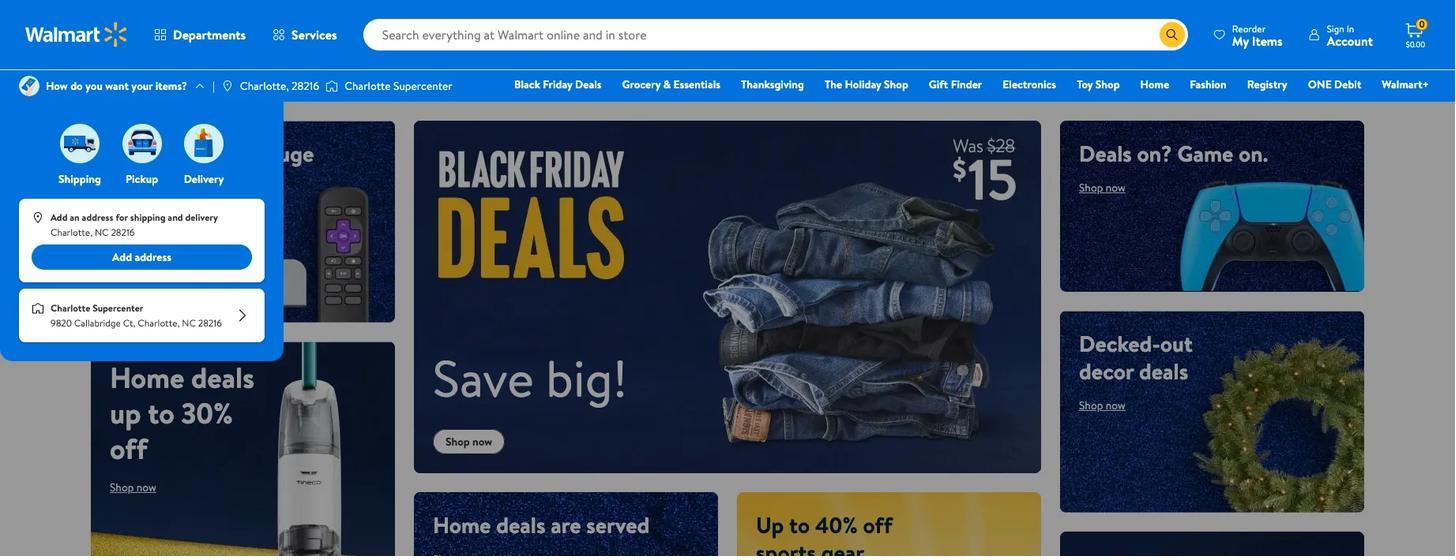 Task type: locate. For each thing, give the bounding box(es) containing it.
0 horizontal spatial to
[[148, 394, 174, 434]]

1 horizontal spatial charlotte,
[[138, 317, 180, 330]]

 image up 'pickup'
[[122, 124, 162, 164]]

address down add an address for shipping and delivery charlotte, nc 28216
[[135, 250, 171, 265]]

deals for home deals up to 30% off
[[191, 359, 254, 398]]

shop now link for deals on? game on.
[[1079, 180, 1126, 196]]

1 vertical spatial home
[[110, 359, 184, 398]]

0 vertical spatial 28216
[[292, 78, 319, 94]]

off
[[110, 430, 148, 469], [863, 510, 892, 541]]

nc
[[95, 226, 109, 239], [182, 317, 196, 330]]

supercenter inside charlotte supercenter 9820 callabridge ct, charlotte, nc 28216
[[93, 302, 143, 315]]

1 vertical spatial supercenter
[[93, 302, 143, 315]]

1 vertical spatial address
[[135, 250, 171, 265]]

friday
[[543, 77, 572, 92]]

home
[[1140, 77, 1169, 92], [110, 359, 184, 398], [433, 510, 491, 541]]

items?
[[155, 78, 187, 94]]

home for home deals are served
[[433, 510, 491, 541]]

1 horizontal spatial off
[[863, 510, 892, 541]]

0 vertical spatial supercenter
[[393, 78, 452, 94]]

2 vertical spatial charlotte,
[[138, 317, 180, 330]]

shop now link for high tech gifts, huge savings
[[110, 208, 156, 224]]

0 vertical spatial charlotte,
[[240, 78, 289, 94]]

0 horizontal spatial off
[[110, 430, 148, 469]]

 image for pickup
[[122, 124, 162, 164]]

 image inside pickup button
[[122, 124, 162, 164]]

1 horizontal spatial deals
[[1079, 138, 1132, 169]]

shop for deals on? game on.
[[1079, 180, 1103, 196]]

home deals up to 30% off
[[110, 359, 254, 469]]

 image inside shipping button
[[60, 124, 100, 164]]

charlotte, inside add an address for shipping and delivery charlotte, nc 28216
[[51, 226, 92, 239]]

address right an at top left
[[82, 211, 113, 224]]

now down deals on? game on.
[[1106, 180, 1126, 196]]

nc inside add an address for shipping and delivery charlotte, nc 28216
[[95, 226, 109, 239]]

0 vertical spatial address
[[82, 211, 113, 224]]

shop now
[[1079, 180, 1126, 196], [110, 208, 156, 224], [1079, 398, 1126, 414], [446, 434, 492, 450], [110, 480, 156, 496]]

0 horizontal spatial 28216
[[111, 226, 135, 239]]

$0.00
[[1406, 39, 1425, 50]]

deals inside home deals up to 30% off
[[191, 359, 254, 398]]

0 vertical spatial off
[[110, 430, 148, 469]]

charlotte inside charlotte supercenter 9820 callabridge ct, charlotte, nc 28216
[[51, 302, 90, 315]]

now right for
[[136, 208, 156, 224]]

for
[[116, 211, 128, 224]]

charlotte, down an at top left
[[51, 226, 92, 239]]

0 vertical spatial charlotte
[[345, 78, 391, 94]]

0 vertical spatial home
[[1140, 77, 1169, 92]]

2 horizontal spatial home
[[1140, 77, 1169, 92]]

shop now link for home deals up to 30% off
[[110, 480, 156, 496]]

shipping
[[59, 171, 101, 187]]

0 horizontal spatial charlotte
[[51, 302, 90, 315]]

shop
[[884, 77, 908, 92], [1095, 77, 1120, 92], [1079, 180, 1103, 196], [110, 208, 134, 224], [1079, 398, 1103, 414], [446, 434, 470, 450], [110, 480, 134, 496]]

 image up shipping
[[60, 124, 100, 164]]

 image
[[221, 80, 234, 92], [60, 124, 100, 164], [122, 124, 162, 164], [184, 124, 224, 164]]

1 vertical spatial 28216
[[111, 226, 135, 239]]

shop inside 'link'
[[1095, 77, 1120, 92]]

now down decor
[[1106, 398, 1126, 414]]

1 vertical spatial nc
[[182, 317, 196, 330]]

Search search field
[[363, 19, 1188, 51]]

address inside add address button
[[135, 250, 171, 265]]

shop now link for decked-out decor deals
[[1079, 398, 1126, 414]]

high tech gifts, huge savings
[[110, 138, 314, 197]]

supercenter
[[393, 78, 452, 94], [93, 302, 143, 315]]

toy shop
[[1077, 77, 1120, 92]]

28216
[[292, 78, 319, 94], [111, 226, 135, 239], [198, 317, 222, 330]]

shop for decked-out decor deals
[[1079, 398, 1103, 414]]

&
[[663, 77, 671, 92]]

want
[[105, 78, 129, 94]]

now for decked-out decor deals
[[1106, 398, 1126, 414]]

my
[[1232, 32, 1249, 49]]

1 horizontal spatial charlotte
[[345, 78, 391, 94]]

shop now for deals on? game on.
[[1079, 180, 1126, 196]]

1 horizontal spatial home
[[433, 510, 491, 541]]

add inside button
[[112, 250, 132, 265]]

off inside home deals up to 30% off
[[110, 430, 148, 469]]

ct,
[[123, 317, 135, 330]]

0 horizontal spatial address
[[82, 211, 113, 224]]

 image
[[19, 76, 39, 96], [326, 78, 338, 94], [32, 212, 44, 224], [32, 303, 44, 315]]

on?
[[1137, 138, 1172, 169]]

0 horizontal spatial home
[[110, 359, 184, 398]]

2 vertical spatial home
[[433, 510, 491, 541]]

one
[[1308, 77, 1332, 92]]

0 horizontal spatial supercenter
[[93, 302, 143, 315]]

1 horizontal spatial to
[[789, 510, 810, 541]]

0 horizontal spatial charlotte,
[[51, 226, 92, 239]]

0 horizontal spatial add
[[51, 211, 67, 224]]

game
[[1177, 138, 1233, 169]]

2 horizontal spatial 28216
[[292, 78, 319, 94]]

charlotte,
[[240, 78, 289, 94], [51, 226, 92, 239], [138, 317, 180, 330]]

nc inside charlotte supercenter 9820 callabridge ct, charlotte, nc 28216
[[182, 317, 196, 330]]

add inside add an address for shipping and delivery charlotte, nc 28216
[[51, 211, 67, 224]]

2 vertical spatial 28216
[[198, 317, 222, 330]]

1 vertical spatial charlotte
[[51, 302, 90, 315]]

the
[[825, 77, 842, 92]]

decor
[[1079, 356, 1134, 387]]

1 horizontal spatial address
[[135, 250, 171, 265]]

charlotte
[[345, 78, 391, 94], [51, 302, 90, 315]]

charlotte, right ct,
[[138, 317, 180, 330]]

0 horizontal spatial nc
[[95, 226, 109, 239]]

1 horizontal spatial supercenter
[[393, 78, 452, 94]]

 image inside delivery button
[[184, 124, 224, 164]]

charlotte, 28216
[[240, 78, 319, 94]]

black friday deals link
[[507, 76, 609, 93]]

0 vertical spatial to
[[148, 394, 174, 434]]

shop now for high tech gifts, huge savings
[[110, 208, 156, 224]]

1 horizontal spatial 28216
[[198, 317, 222, 330]]

how do you want your items?
[[46, 78, 187, 94]]

reorder my items
[[1232, 22, 1283, 49]]

add down add an address for shipping and delivery charlotte, nc 28216
[[112, 250, 132, 265]]

add
[[51, 211, 67, 224], [112, 250, 132, 265]]

nc right ct,
[[182, 317, 196, 330]]

pickup button
[[119, 120, 165, 187]]

gift finder link
[[922, 76, 989, 93]]

1 horizontal spatial add
[[112, 250, 132, 265]]

home inside home "link"
[[1140, 77, 1169, 92]]

grocery
[[622, 77, 661, 92]]

1 vertical spatial add
[[112, 250, 132, 265]]

now for save big!
[[472, 434, 492, 450]]

reorder
[[1232, 22, 1266, 35]]

0 horizontal spatial deals
[[191, 359, 254, 398]]

grocery & essentials link
[[615, 76, 728, 93]]

now down the save
[[472, 434, 492, 450]]

served
[[586, 510, 650, 541]]

deals left on? at the top right of the page
[[1079, 138, 1132, 169]]

now
[[1106, 180, 1126, 196], [136, 208, 156, 224], [1106, 398, 1126, 414], [472, 434, 492, 450], [136, 480, 156, 496]]

1 horizontal spatial nc
[[182, 317, 196, 330]]

toy
[[1077, 77, 1093, 92]]

1 vertical spatial charlotte,
[[51, 226, 92, 239]]

decked-
[[1079, 328, 1160, 359]]

thanksgiving
[[741, 77, 804, 92]]

now for deals on? game on.
[[1106, 180, 1126, 196]]

1 vertical spatial to
[[789, 510, 810, 541]]

up to 40% off sports gear
[[756, 510, 892, 557]]

1 vertical spatial off
[[863, 510, 892, 541]]

deals
[[1139, 356, 1188, 387], [191, 359, 254, 398], [496, 510, 545, 541]]

 image up delivery
[[184, 124, 224, 164]]

deals inside decked-out decor deals
[[1139, 356, 1188, 387]]

do
[[70, 78, 83, 94]]

 image right | at the top of the page
[[221, 80, 234, 92]]

0 vertical spatial add
[[51, 211, 67, 224]]

charlotte, inside charlotte supercenter 9820 callabridge ct, charlotte, nc 28216
[[138, 317, 180, 330]]

services button
[[259, 16, 350, 54]]

0 vertical spatial deals
[[575, 77, 602, 92]]

deals right friday
[[575, 77, 602, 92]]

to
[[148, 394, 174, 434], [789, 510, 810, 541]]

sign in account
[[1327, 22, 1373, 49]]

huge
[[266, 138, 314, 169]]

nc up add address button
[[95, 226, 109, 239]]

one debit link
[[1301, 76, 1368, 93]]

items
[[1252, 32, 1283, 49]]

holiday
[[845, 77, 881, 92]]

address
[[82, 211, 113, 224], [135, 250, 171, 265]]

to inside home deals up to 30% off
[[148, 394, 174, 434]]

deals
[[575, 77, 602, 92], [1079, 138, 1132, 169]]

add address button
[[32, 245, 252, 270]]

now down up
[[136, 480, 156, 496]]

1 horizontal spatial deals
[[496, 510, 545, 541]]

charlotte, right | at the top of the page
[[240, 78, 289, 94]]

home link
[[1133, 76, 1176, 93]]

big!
[[546, 343, 627, 414]]

0 vertical spatial nc
[[95, 226, 109, 239]]

2 horizontal spatial deals
[[1139, 356, 1188, 387]]

shop now link
[[1079, 180, 1126, 196], [110, 208, 156, 224], [1079, 398, 1126, 414], [433, 429, 505, 455], [110, 480, 156, 496]]

add left an at top left
[[51, 211, 67, 224]]

home inside home deals up to 30% off
[[110, 359, 184, 398]]



Task type: describe. For each thing, give the bounding box(es) containing it.
gift
[[929, 77, 948, 92]]

now for high tech gifts, huge savings
[[136, 208, 156, 224]]

one debit
[[1308, 77, 1361, 92]]

walmart+ link
[[1375, 76, 1436, 93]]

how
[[46, 78, 68, 94]]

 image for charlotte, 28216
[[221, 80, 234, 92]]

are
[[551, 510, 581, 541]]

shop now for home deals up to 30% off
[[110, 480, 156, 496]]

deals on? game on.
[[1079, 138, 1268, 169]]

fashion link
[[1183, 76, 1234, 93]]

departments
[[173, 26, 246, 43]]

shop now for decked-out decor deals
[[1079, 398, 1126, 414]]

charlotte supercenter 9820 callabridge ct, charlotte, nc 28216
[[51, 302, 222, 330]]

gift finder
[[929, 77, 982, 92]]

28216 inside add an address for shipping and delivery charlotte, nc 28216
[[111, 226, 135, 239]]

up
[[756, 510, 784, 541]]

0
[[1419, 18, 1425, 31]]

save big!
[[433, 343, 627, 414]]

toy shop link
[[1070, 76, 1127, 93]]

charlotte for charlotte supercenter 9820 callabridge ct, charlotte, nc 28216
[[51, 302, 90, 315]]

add for add address
[[112, 250, 132, 265]]

home deals are served
[[433, 510, 650, 541]]

gifts,
[[210, 138, 261, 169]]

walmart image
[[25, 22, 128, 47]]

registry link
[[1240, 76, 1294, 93]]

savings
[[110, 166, 180, 197]]

walmart+
[[1382, 77, 1429, 92]]

save
[[433, 343, 534, 414]]

home for home
[[1140, 77, 1169, 92]]

you
[[85, 78, 103, 94]]

deals for home deals are served
[[496, 510, 545, 541]]

now for home deals up to 30% off
[[136, 480, 156, 496]]

departments button
[[141, 16, 259, 54]]

up
[[110, 394, 141, 434]]

shop now link for save big!
[[433, 429, 505, 455]]

delivery button
[[181, 120, 227, 187]]

home for home deals up to 30% off
[[110, 359, 184, 398]]

thanksgiving link
[[734, 76, 811, 93]]

add address
[[112, 250, 171, 265]]

delivery
[[184, 171, 224, 187]]

add for add an address for shipping and delivery charlotte, nc 28216
[[51, 211, 67, 224]]

shop now for save big!
[[446, 434, 492, 450]]

9820
[[51, 317, 72, 330]]

pickup
[[125, 171, 158, 187]]

your
[[131, 78, 153, 94]]

callabridge
[[74, 317, 121, 330]]

the holiday shop link
[[818, 76, 915, 93]]

black
[[514, 77, 540, 92]]

 image for shipping
[[60, 124, 100, 164]]

electronics
[[1003, 77, 1056, 92]]

tech
[[162, 138, 205, 169]]

address inside add an address for shipping and delivery charlotte, nc 28216
[[82, 211, 113, 224]]

shop for save big!
[[446, 434, 470, 450]]

the holiday shop
[[825, 77, 908, 92]]

add an address for shipping and delivery charlotte, nc 28216
[[51, 211, 218, 239]]

supercenter for charlotte supercenter
[[393, 78, 452, 94]]

off inside the up to 40% off sports gear
[[863, 510, 892, 541]]

|
[[212, 78, 215, 94]]

charlotte for charlotte supercenter
[[345, 78, 391, 94]]

supercenter for charlotte supercenter 9820 callabridge ct, charlotte, nc 28216
[[93, 302, 143, 315]]

out
[[1160, 328, 1193, 359]]

finder
[[951, 77, 982, 92]]

shipping
[[130, 211, 165, 224]]

30%
[[181, 394, 233, 434]]

electronics link
[[995, 76, 1063, 93]]

shop for home deals up to 30% off
[[110, 480, 134, 496]]

0 $0.00
[[1406, 18, 1425, 50]]

0 horizontal spatial deals
[[575, 77, 602, 92]]

2 horizontal spatial charlotte,
[[240, 78, 289, 94]]

gear
[[821, 538, 864, 557]]

essentials
[[673, 77, 720, 92]]

registry
[[1247, 77, 1287, 92]]

account
[[1327, 32, 1373, 49]]

28216 inside charlotte supercenter 9820 callabridge ct, charlotte, nc 28216
[[198, 317, 222, 330]]

grocery & essentials
[[622, 77, 720, 92]]

sports
[[756, 538, 816, 557]]

delivery
[[185, 211, 218, 224]]

1 vertical spatial deals
[[1079, 138, 1132, 169]]

 image for delivery
[[184, 124, 224, 164]]

high
[[110, 138, 157, 169]]

on.
[[1239, 138, 1268, 169]]

40%
[[815, 510, 858, 541]]

sign
[[1327, 22, 1344, 35]]

search icon image
[[1166, 28, 1178, 41]]

services
[[292, 26, 337, 43]]

debit
[[1334, 77, 1361, 92]]

and
[[168, 211, 183, 224]]

Walmart Site-Wide search field
[[363, 19, 1188, 51]]

to inside the up to 40% off sports gear
[[789, 510, 810, 541]]

shipping button
[[57, 120, 103, 187]]

decked-out decor deals
[[1079, 328, 1193, 387]]

shop for high tech gifts, huge savings
[[110, 208, 134, 224]]

an
[[70, 211, 80, 224]]

black friday deals
[[514, 77, 602, 92]]

charlotte supercenter
[[345, 78, 452, 94]]



Task type: vqa. For each thing, say whether or not it's contained in the screenshot.
more in Vision center list item
no



